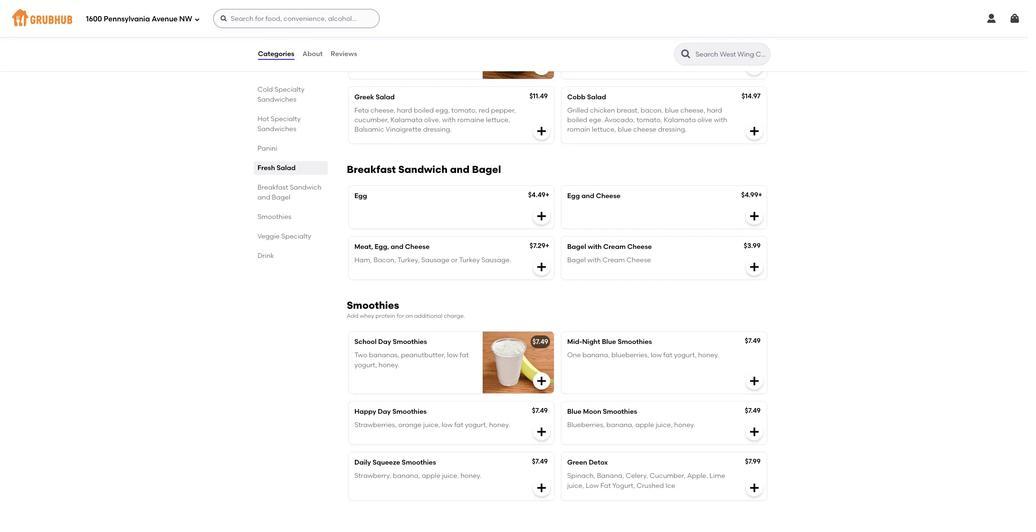Task type: vqa. For each thing, say whether or not it's contained in the screenshot.
Tomato, carrot, cucumber, with romaine lettuce, balsamic vinaigrette. 'Button'
yes



Task type: describe. For each thing, give the bounding box(es) containing it.
house
[[424, 37, 443, 45]]

salad for greek salad
[[376, 93, 395, 101]]

$11.49
[[530, 92, 548, 100]]

two bananas, peanutbutter, low fat yogurt, honey.
[[355, 351, 469, 369]]

+ for $7.29
[[546, 242, 550, 250]]

0 vertical spatial breakfast sandwich and bagel
[[347, 163, 501, 175]]

fresh salad
[[258, 164, 296, 172]]

avenue
[[152, 15, 178, 23]]

$7.49 for one banana, blueberries, low fat yogurt, honey.
[[745, 337, 761, 345]]

$7.99
[[745, 458, 761, 466]]

ham,
[[355, 256, 372, 264]]

boiled inside feta cheese, hard boiled egg, tomato, red pepper, cucumber, kalamata olive, with romaine lettuce, balsamic vinaigrette dressing.
[[414, 106, 434, 114]]

fat for peanutbutter,
[[460, 351, 469, 360]]

fresh salad tab
[[258, 163, 324, 173]]

1 horizontal spatial blue
[[665, 106, 679, 114]]

+ for $4.99
[[759, 191, 763, 199]]

bacon,
[[374, 256, 396, 264]]

red
[[479, 106, 490, 114]]

strawberries,
[[355, 421, 397, 429]]

search icon image
[[681, 48, 692, 60]]

1 vertical spatial cream
[[603, 256, 625, 264]]

feta cheese, hard boiled egg, tomato, red pepper, cucumber, kalamata olive, with romaine lettuce, balsamic vinaigrette dressing.
[[355, 106, 516, 134]]

whey
[[360, 313, 374, 319]]

$4.99 +
[[742, 191, 763, 199]]

1 caesar from the top
[[355, 23, 379, 31]]

low for peanutbutter,
[[447, 351, 458, 360]]

happy
[[355, 408, 376, 416]]

greek
[[355, 93, 374, 101]]

and inside breakfast sandwich and bagel tab
[[258, 193, 270, 202]]

pepper,
[[491, 106, 516, 114]]

$4.99
[[742, 191, 759, 199]]

cobb
[[568, 93, 586, 101]]

smoothies up orange on the left bottom
[[393, 408, 427, 416]]

cold specialty sandwiches tab
[[258, 85, 324, 105]]

vinaigrette.
[[599, 46, 635, 54]]

svg image for ham, bacon, turkey, sausage or turkey sausage.
[[536, 261, 548, 273]]

feta
[[355, 106, 369, 114]]

school
[[355, 338, 377, 346]]

moon
[[583, 408, 602, 416]]

cobb salad
[[568, 93, 606, 101]]

1600
[[86, 15, 102, 23]]

egg,
[[436, 106, 450, 114]]

mid-
[[568, 338, 583, 346]]

daily
[[355, 459, 371, 467]]

balsamic
[[568, 46, 597, 54]]

honey. for two bananas, peanutbutter, low fat yogurt, honey.
[[379, 361, 400, 369]]

hard inside grilled chicken breast, bacon, blue cheese, hard boiled ege. avocado, tomato, kalamata olive with romain lettuce, blue cheese dressing.
[[707, 106, 723, 114]]

lettuce, inside tomato, carrot, cucumber, with romaine lettuce, balsamic vinaigrette.
[[699, 37, 723, 45]]

strawberry, banana, apple juice, honey.
[[355, 472, 482, 480]]

hot
[[258, 115, 269, 123]]

cold
[[258, 86, 273, 94]]

blueberries,
[[612, 351, 650, 360]]

categories button
[[258, 37, 295, 71]]

blue moon smoothies
[[568, 408, 638, 416]]

grilled
[[568, 106, 589, 114]]

spinach, banana, celery, cucumber, apple, lime juice, low fat yogurt, crushed ice
[[568, 472, 726, 490]]

ice
[[666, 482, 676, 490]]

sandwiches for cold
[[258, 96, 297, 104]]

sausage
[[421, 256, 450, 264]]

$14.97
[[742, 92, 761, 100]]

bacon,
[[641, 106, 664, 114]]

1 horizontal spatial blue
[[602, 338, 616, 346]]

olive,
[[424, 116, 441, 124]]

turkey
[[459, 256, 480, 264]]

main navigation navigation
[[0, 0, 1029, 37]]

1600 pennsylvania avenue nw
[[86, 15, 192, 23]]

shredded parmesan, house croutons, with romaine lettuce, caesar dressing.
[[355, 37, 454, 64]]

squeeze
[[373, 459, 400, 467]]

categories
[[258, 50, 295, 58]]

protein
[[376, 313, 396, 319]]

yogurt, for two bananas, peanutbutter, low fat yogurt, honey.
[[355, 361, 377, 369]]

cheese, inside grilled chicken breast, bacon, blue cheese, hard boiled ege. avocado, tomato, kalamata olive with romain lettuce, blue cheese dressing.
[[681, 106, 706, 114]]

tomato, carrot, cucumber, with romaine lettuce, balsamic vinaigrette. button
[[562, 17, 767, 79]]

green
[[568, 459, 588, 467]]

fresh
[[258, 164, 275, 172]]

yogurt, for one banana, blueberries, low fat yogurt, honey.
[[674, 351, 697, 360]]

peanutbutter,
[[401, 351, 446, 360]]

1 horizontal spatial breakfast
[[347, 163, 396, 175]]

smoothies add whey protein for an additional charge.
[[347, 299, 465, 319]]

strawberries, orange juice, low fat yogurt, honey.
[[355, 421, 510, 429]]

tomato, inside grilled chicken breast, bacon, blue cheese, hard boiled ege. avocado, tomato, kalamata olive with romain lettuce, blue cheese dressing.
[[637, 116, 663, 124]]

romain
[[568, 126, 591, 134]]

romaine inside shredded parmesan, house croutons, with romaine lettuce, caesar dressing.
[[401, 46, 428, 54]]

chicken
[[590, 106, 615, 114]]

avocado,
[[605, 116, 635, 124]]

crushed
[[637, 482, 664, 490]]

fat for juice,
[[455, 421, 464, 429]]

with inside feta cheese, hard boiled egg, tomato, red pepper, cucumber, kalamata olive, with romaine lettuce, balsamic vinaigrette dressing.
[[442, 116, 456, 124]]

meat, egg, and cheese
[[355, 243, 430, 251]]

about button
[[302, 37, 323, 71]]

lettuce, inside shredded parmesan, house croutons, with romaine lettuce, caesar dressing.
[[430, 46, 454, 54]]

bananas,
[[369, 351, 400, 360]]

specialty for veggie specialty
[[281, 232, 311, 241]]

detox
[[589, 459, 608, 467]]

carrot,
[[596, 37, 617, 45]]

ege.
[[589, 116, 603, 124]]

banana, for night
[[583, 351, 610, 360]]

caesar salad image
[[483, 17, 554, 79]]

hot specialty sandwiches tab
[[258, 114, 324, 134]]

reviews button
[[330, 37, 358, 71]]

honey. for one banana, blueberries, low fat yogurt, honey.
[[699, 351, 720, 360]]

croutons,
[[355, 46, 385, 54]]

sandwich inside tab
[[290, 183, 322, 192]]

$7.49 for strawberry, banana, apple juice, honey.
[[532, 458, 548, 466]]

svg image for feta cheese, hard boiled egg, tomato, red pepper, cucumber, kalamata olive, with romaine lettuce, balsamic vinaigrette dressing.
[[536, 125, 548, 137]]

green detox
[[568, 459, 608, 467]]

turkey,
[[398, 256, 420, 264]]

olive
[[698, 116, 713, 124]]

school day smoothies image
[[483, 332, 554, 394]]

sandwiches for hot
[[258, 125, 297, 133]]

mid-night blue smoothies
[[568, 338, 652, 346]]

smoothies up blueberries,
[[618, 338, 652, 346]]

daily squeeze smoothies
[[355, 459, 436, 467]]

Search for food, convenience, alcohol... search field
[[213, 9, 380, 28]]

lettuce, inside grilled chicken breast, bacon, blue cheese, hard boiled ege. avocado, tomato, kalamata olive with romain lettuce, blue cheese dressing.
[[592, 126, 616, 134]]



Task type: locate. For each thing, give the bounding box(es) containing it.
kalamata inside feta cheese, hard boiled egg, tomato, red pepper, cucumber, kalamata olive, with romaine lettuce, balsamic vinaigrette dressing.
[[391, 116, 423, 124]]

2 sandwiches from the top
[[258, 125, 297, 133]]

0 horizontal spatial boiled
[[414, 106, 434, 114]]

1 egg from the left
[[355, 192, 367, 200]]

1 vertical spatial cucumber,
[[355, 116, 389, 124]]

apple for blue moon smoothies
[[636, 421, 654, 429]]

0 vertical spatial caesar
[[355, 23, 379, 31]]

0 horizontal spatial breakfast sandwich and bagel
[[258, 183, 322, 202]]

blue right night
[[602, 338, 616, 346]]

2 kalamata from the left
[[664, 116, 696, 124]]

0 vertical spatial apple
[[636, 421, 654, 429]]

$4.49
[[528, 191, 546, 199]]

1 vertical spatial boiled
[[568, 116, 588, 124]]

1 horizontal spatial yogurt,
[[465, 421, 488, 429]]

apple,
[[688, 472, 708, 480]]

yogurt,
[[674, 351, 697, 360], [355, 361, 377, 369], [465, 421, 488, 429]]

specialty for hot specialty sandwiches
[[271, 115, 301, 123]]

low for blueberries,
[[651, 351, 662, 360]]

grilled chicken breast, bacon, blue cheese, hard boiled ege. avocado, tomato, kalamata olive with romain lettuce, blue cheese dressing.
[[568, 106, 728, 134]]

smoothies inside tab
[[258, 213, 292, 221]]

meat,
[[355, 243, 373, 251]]

1 horizontal spatial cucumber,
[[619, 37, 653, 45]]

banana, down night
[[583, 351, 610, 360]]

yogurt,
[[613, 482, 635, 490]]

school day smoothies
[[355, 338, 427, 346]]

lettuce, down house at the top of page
[[430, 46, 454, 54]]

yogurt, inside two bananas, peanutbutter, low fat yogurt, honey.
[[355, 361, 377, 369]]

smoothies up two bananas, peanutbutter, low fat yogurt, honey.
[[393, 338, 427, 346]]

apple
[[636, 421, 654, 429], [422, 472, 441, 480]]

with
[[655, 37, 668, 45], [386, 46, 400, 54], [442, 116, 456, 124], [714, 116, 728, 124], [588, 243, 602, 251], [588, 256, 601, 264]]

cucumber,
[[650, 472, 686, 480]]

fat inside two bananas, peanutbutter, low fat yogurt, honey.
[[460, 351, 469, 360]]

$4.49 +
[[528, 191, 550, 199]]

0 horizontal spatial dressing.
[[380, 56, 409, 64]]

0 horizontal spatial cucumber,
[[355, 116, 389, 124]]

1 horizontal spatial egg
[[568, 192, 580, 200]]

1 horizontal spatial apple
[[636, 421, 654, 429]]

cucumber, up the balsamic
[[355, 116, 389, 124]]

0 horizontal spatial egg
[[355, 192, 367, 200]]

2 bagel with cream cheese from the top
[[568, 256, 651, 264]]

+ for $4.49
[[546, 191, 550, 199]]

0 horizontal spatial cheese,
[[371, 106, 396, 114]]

lime
[[710, 472, 726, 480]]

honey. for strawberries, orange juice, low fat yogurt, honey.
[[489, 421, 510, 429]]

romaine inside feta cheese, hard boiled egg, tomato, red pepper, cucumber, kalamata olive, with romaine lettuce, balsamic vinaigrette dressing.
[[458, 116, 485, 124]]

svg image for spinach, banana, celery, cucumber, apple, lime juice, low fat yogurt, crushed ice
[[749, 482, 761, 494]]

blueberries, banana, apple juice, honey.
[[568, 421, 696, 429]]

0 vertical spatial boiled
[[414, 106, 434, 114]]

sandwiches inside cold specialty sandwiches
[[258, 96, 297, 104]]

salad inside tab
[[277, 164, 296, 172]]

1 sandwiches from the top
[[258, 96, 297, 104]]

orange
[[399, 421, 422, 429]]

panini
[[258, 145, 278, 153]]

blue
[[602, 338, 616, 346], [568, 408, 582, 416]]

one
[[568, 351, 581, 360]]

1 vertical spatial sandwich
[[290, 183, 322, 192]]

banana, for moon
[[607, 421, 634, 429]]

0 horizontal spatial tomato,
[[452, 106, 477, 114]]

smoothies up blueberries, banana, apple juice, honey.
[[603, 408, 638, 416]]

romaine
[[670, 37, 697, 45], [401, 46, 428, 54], [458, 116, 485, 124]]

sandwich down "fresh salad" tab
[[290, 183, 322, 192]]

sandwiches down hot
[[258, 125, 297, 133]]

specialty inside cold specialty sandwiches
[[275, 86, 305, 94]]

cheese, inside feta cheese, hard boiled egg, tomato, red pepper, cucumber, kalamata olive, with romaine lettuce, balsamic vinaigrette dressing.
[[371, 106, 396, 114]]

blue right the bacon,
[[665, 106, 679, 114]]

drink tab
[[258, 251, 324, 261]]

two
[[355, 351, 368, 360]]

specialty down smoothies tab
[[281, 232, 311, 241]]

0 vertical spatial tomato,
[[452, 106, 477, 114]]

kalamata up the vinaigrette
[[391, 116, 423, 124]]

1 vertical spatial day
[[378, 408, 391, 416]]

dressing. right cheese
[[658, 126, 687, 134]]

0 horizontal spatial hard
[[397, 106, 412, 114]]

blue left moon
[[568, 408, 582, 416]]

hot specialty sandwiches
[[258, 115, 301, 133]]

sausage.
[[482, 256, 512, 264]]

cheese, down greek salad
[[371, 106, 396, 114]]

cucumber,
[[619, 37, 653, 45], [355, 116, 389, 124]]

salad right greek
[[376, 93, 395, 101]]

smoothies up 'strawberry, banana, apple juice, honey.'
[[402, 459, 436, 467]]

0 vertical spatial sandwiches
[[258, 96, 297, 104]]

0 vertical spatial breakfast
[[347, 163, 396, 175]]

breakfast sandwich and bagel up smoothies tab
[[258, 183, 322, 202]]

1 horizontal spatial tomato,
[[637, 116, 663, 124]]

1 horizontal spatial cheese,
[[681, 106, 706, 114]]

blue down avocado, on the right top
[[618, 126, 632, 134]]

day for happy
[[378, 408, 391, 416]]

lettuce, up search west wing cafe - penn ave search field
[[699, 37, 723, 45]]

cucumber, inside feta cheese, hard boiled egg, tomato, red pepper, cucumber, kalamata olive, with romaine lettuce, balsamic vinaigrette dressing.
[[355, 116, 389, 124]]

1 cheese, from the left
[[371, 106, 396, 114]]

lettuce, inside feta cheese, hard boiled egg, tomato, red pepper, cucumber, kalamata olive, with romaine lettuce, balsamic vinaigrette dressing.
[[486, 116, 510, 124]]

boiled up olive,
[[414, 106, 434, 114]]

low for juice,
[[442, 421, 453, 429]]

0 horizontal spatial yogurt,
[[355, 361, 377, 369]]

tomato, carrot, cucumber, with romaine lettuce, balsamic vinaigrette.
[[568, 37, 723, 54]]

tomato, left red
[[452, 106, 477, 114]]

1 vertical spatial breakfast sandwich and bagel
[[258, 183, 322, 202]]

egg for egg and cheese
[[568, 192, 580, 200]]

with inside shredded parmesan, house croutons, with romaine lettuce, caesar dressing.
[[386, 46, 400, 54]]

tomato, inside feta cheese, hard boiled egg, tomato, red pepper, cucumber, kalamata olive, with romaine lettuce, balsamic vinaigrette dressing.
[[452, 106, 477, 114]]

reviews
[[331, 50, 357, 58]]

veggie specialty tab
[[258, 231, 324, 241]]

hard inside feta cheese, hard boiled egg, tomato, red pepper, cucumber, kalamata olive, with romaine lettuce, balsamic vinaigrette dressing.
[[397, 106, 412, 114]]

add
[[347, 313, 359, 319]]

kalamata inside grilled chicken breast, bacon, blue cheese, hard boiled ege. avocado, tomato, kalamata olive with romain lettuce, blue cheese dressing.
[[664, 116, 696, 124]]

1 kalamata from the left
[[391, 116, 423, 124]]

yogurt, for strawberries, orange juice, low fat yogurt, honey.
[[465, 421, 488, 429]]

tomato, down the bacon,
[[637, 116, 663, 124]]

2 vertical spatial banana,
[[393, 472, 420, 480]]

lettuce, down ege.
[[592, 126, 616, 134]]

0 vertical spatial blue
[[665, 106, 679, 114]]

$7.49 for blueberries, banana, apple juice, honey.
[[745, 407, 761, 415]]

specialty for cold specialty sandwiches
[[275, 86, 305, 94]]

0 vertical spatial specialty
[[275, 86, 305, 94]]

0 horizontal spatial apple
[[422, 472, 441, 480]]

2 caesar from the top
[[355, 56, 378, 64]]

kalamata left 'olive'
[[664, 116, 696, 124]]

banana, down blue moon smoothies
[[607, 421, 634, 429]]

smoothies up veggie
[[258, 213, 292, 221]]

1 vertical spatial blue
[[618, 126, 632, 134]]

dressing. inside feta cheese, hard boiled egg, tomato, red pepper, cucumber, kalamata olive, with romaine lettuce, balsamic vinaigrette dressing.
[[423, 126, 452, 134]]

breakfast sandwich and bagel
[[347, 163, 501, 175], [258, 183, 322, 202]]

breast,
[[617, 106, 639, 114]]

sandwiches inside hot specialty sandwiches
[[258, 125, 297, 133]]

0 vertical spatial cucumber,
[[619, 37, 653, 45]]

breakfast sandwich and bagel down the vinaigrette
[[347, 163, 501, 175]]

panini tab
[[258, 144, 324, 154]]

apple down blue moon smoothies
[[636, 421, 654, 429]]

cucumber, inside tomato, carrot, cucumber, with romaine lettuce, balsamic vinaigrette.
[[619, 37, 653, 45]]

parmesan,
[[388, 37, 422, 45]]

0 horizontal spatial kalamata
[[391, 116, 423, 124]]

smoothies up the whey
[[347, 299, 399, 311]]

2 horizontal spatial romaine
[[670, 37, 697, 45]]

specialty inside hot specialty sandwiches
[[271, 115, 301, 123]]

0 horizontal spatial romaine
[[401, 46, 428, 54]]

caesar down croutons,
[[355, 56, 378, 64]]

cheese
[[596, 192, 621, 200], [405, 243, 430, 251], [628, 243, 652, 251], [627, 256, 651, 264]]

breakfast inside breakfast sandwich and bagel
[[258, 183, 288, 192]]

1 bagel with cream cheese from the top
[[568, 243, 652, 251]]

1 horizontal spatial breakfast sandwich and bagel
[[347, 163, 501, 175]]

romaine inside tomato, carrot, cucumber, with romaine lettuce, balsamic vinaigrette.
[[670, 37, 697, 45]]

with inside tomato, carrot, cucumber, with romaine lettuce, balsamic vinaigrette.
[[655, 37, 668, 45]]

caesar salad
[[355, 23, 399, 31]]

breakfast sandwich and bagel tab
[[258, 183, 324, 203]]

1 horizontal spatial kalamata
[[664, 116, 696, 124]]

hard
[[397, 106, 412, 114], [707, 106, 723, 114]]

salad
[[380, 23, 399, 31], [376, 93, 395, 101], [587, 93, 606, 101], [277, 164, 296, 172]]

2 vertical spatial specialty
[[281, 232, 311, 241]]

strawberry,
[[355, 472, 391, 480]]

greek salad
[[355, 93, 395, 101]]

one banana, blueberries, low fat yogurt, honey.
[[568, 351, 720, 360]]

cheese
[[634, 126, 657, 134]]

$7.29
[[530, 242, 546, 250]]

dressing. inside grilled chicken breast, bacon, blue cheese, hard boiled ege. avocado, tomato, kalamata olive with romain lettuce, blue cheese dressing.
[[658, 126, 687, 134]]

night
[[583, 338, 601, 346]]

$7.49 for strawberries, orange juice, low fat yogurt, honey.
[[532, 407, 548, 415]]

boiled
[[414, 106, 434, 114], [568, 116, 588, 124]]

or
[[451, 256, 458, 264]]

smoothies
[[258, 213, 292, 221], [347, 299, 399, 311], [393, 338, 427, 346], [618, 338, 652, 346], [393, 408, 427, 416], [603, 408, 638, 416], [402, 459, 436, 467]]

low right blueberries,
[[651, 351, 662, 360]]

apple down daily squeeze smoothies
[[422, 472, 441, 480]]

svg image for shredded parmesan, house croutons, with romaine lettuce, caesar dressing.
[[536, 61, 548, 72]]

day up bananas,
[[378, 338, 391, 346]]

smoothies inside the smoothies add whey protein for an additional charge.
[[347, 299, 399, 311]]

1 horizontal spatial romaine
[[458, 116, 485, 124]]

balsamic
[[355, 126, 384, 134]]

0 horizontal spatial blue
[[568, 408, 582, 416]]

salad for caesar salad
[[380, 23, 399, 31]]

salad right "fresh"
[[277, 164, 296, 172]]

egg for egg
[[355, 192, 367, 200]]

1 vertical spatial bagel with cream cheese
[[568, 256, 651, 264]]

romaine down red
[[458, 116, 485, 124]]

low right "peanutbutter,"
[[447, 351, 458, 360]]

cucumber, up vinaigrette.
[[619, 37, 653, 45]]

0 vertical spatial cream
[[604, 243, 626, 251]]

svg image
[[536, 61, 548, 72], [749, 61, 761, 72], [536, 125, 548, 137], [536, 210, 548, 222], [749, 210, 761, 222], [536, 261, 548, 273], [749, 261, 761, 273], [749, 376, 761, 387], [749, 482, 761, 494]]

1 vertical spatial specialty
[[271, 115, 301, 123]]

2 horizontal spatial yogurt,
[[674, 351, 697, 360]]

1 horizontal spatial hard
[[707, 106, 723, 114]]

sandwich down the vinaigrette
[[399, 163, 448, 175]]

2 hard from the left
[[707, 106, 723, 114]]

1 horizontal spatial boiled
[[568, 116, 588, 124]]

Search West Wing Cafe - Penn Ave search field
[[695, 50, 768, 59]]

shredded
[[355, 37, 386, 45]]

banana,
[[597, 472, 625, 480]]

honey. inside two bananas, peanutbutter, low fat yogurt, honey.
[[379, 361, 400, 369]]

an
[[406, 313, 413, 319]]

breakfast
[[347, 163, 396, 175], [258, 183, 288, 192]]

cream
[[604, 243, 626, 251], [603, 256, 625, 264]]

for
[[397, 313, 404, 319]]

fat for blueberries,
[[664, 351, 673, 360]]

0 vertical spatial banana,
[[583, 351, 610, 360]]

breakfast down fresh salad in the top left of the page
[[258, 183, 288, 192]]

salad up chicken
[[587, 93, 606, 101]]

banana, down daily squeeze smoothies
[[393, 472, 420, 480]]

day up strawberries,
[[378, 408, 391, 416]]

tomato,
[[568, 37, 594, 45]]

day for school
[[378, 338, 391, 346]]

0 vertical spatial romaine
[[670, 37, 697, 45]]

2 egg from the left
[[568, 192, 580, 200]]

2 horizontal spatial dressing.
[[658, 126, 687, 134]]

1 horizontal spatial dressing.
[[423, 126, 452, 134]]

dressing. down parmesan,
[[380, 56, 409, 64]]

cheese,
[[371, 106, 396, 114], [681, 106, 706, 114]]

0 vertical spatial day
[[378, 338, 391, 346]]

cheese, up 'olive'
[[681, 106, 706, 114]]

dressing. inside shredded parmesan, house croutons, with romaine lettuce, caesar dressing.
[[380, 56, 409, 64]]

sandwiches down cold at the top of page
[[258, 96, 297, 104]]

salad up parmesan,
[[380, 23, 399, 31]]

drink
[[258, 252, 274, 260]]

apple for daily squeeze smoothies
[[422, 472, 441, 480]]

0 horizontal spatial sandwich
[[290, 183, 322, 192]]

breakfast down the balsamic
[[347, 163, 396, 175]]

1 vertical spatial sandwiches
[[258, 125, 297, 133]]

boiled down grilled in the right of the page
[[568, 116, 588, 124]]

blueberries,
[[568, 421, 605, 429]]

0 vertical spatial sandwich
[[399, 163, 448, 175]]

dressing. down olive,
[[423, 126, 452, 134]]

caesar inside shredded parmesan, house croutons, with romaine lettuce, caesar dressing.
[[355, 56, 378, 64]]

caesar up shredded
[[355, 23, 379, 31]]

2 vertical spatial yogurt,
[[465, 421, 488, 429]]

romaine down parmesan,
[[401, 46, 428, 54]]

specialty right hot
[[271, 115, 301, 123]]

juice, inside spinach, banana, celery, cucumber, apple, lime juice, low fat yogurt, crushed ice
[[568, 482, 584, 490]]

0 horizontal spatial breakfast
[[258, 183, 288, 192]]

low right orange on the left bottom
[[442, 421, 453, 429]]

salad for cobb salad
[[587, 93, 606, 101]]

2 vertical spatial romaine
[[458, 116, 485, 124]]

veggie specialty
[[258, 232, 311, 241]]

hard up the vinaigrette
[[397, 106, 412, 114]]

2 cheese, from the left
[[681, 106, 706, 114]]

specialty right cold at the top of page
[[275, 86, 305, 94]]

bagel inside tab
[[272, 193, 291, 202]]

veggie
[[258, 232, 280, 241]]

romaine up search icon
[[670, 37, 697, 45]]

sandwiches
[[258, 96, 297, 104], [258, 125, 297, 133]]

svg image
[[986, 13, 998, 24], [1010, 13, 1021, 24], [220, 15, 228, 22], [194, 16, 200, 22], [749, 125, 761, 137], [536, 376, 548, 387], [536, 426, 548, 438], [749, 426, 761, 438], [536, 482, 548, 494]]

1 horizontal spatial sandwich
[[399, 163, 448, 175]]

hard up 'olive'
[[707, 106, 723, 114]]

blue
[[665, 106, 679, 114], [618, 126, 632, 134]]

svg image for one banana, blueberries, low fat yogurt, honey.
[[749, 376, 761, 387]]

boiled inside grilled chicken breast, bacon, blue cheese, hard boiled ege. avocado, tomato, kalamata olive with romain lettuce, blue cheese dressing.
[[568, 116, 588, 124]]

smoothies tab
[[258, 212, 324, 222]]

svg image for bagel with cream cheese
[[749, 261, 761, 273]]

low inside two bananas, peanutbutter, low fat yogurt, honey.
[[447, 351, 458, 360]]

1 vertical spatial yogurt,
[[355, 361, 377, 369]]

1 vertical spatial romaine
[[401, 46, 428, 54]]

0 vertical spatial blue
[[602, 338, 616, 346]]

nw
[[179, 15, 192, 23]]

lettuce, down pepper,
[[486, 116, 510, 124]]

0 vertical spatial yogurt,
[[674, 351, 697, 360]]

fat
[[601, 482, 611, 490]]

0 horizontal spatial blue
[[618, 126, 632, 134]]

additional
[[414, 313, 443, 319]]

1 vertical spatial blue
[[568, 408, 582, 416]]

vinaigrette
[[386, 126, 422, 134]]

with inside grilled chicken breast, bacon, blue cheese, hard boiled ege. avocado, tomato, kalamata olive with romain lettuce, blue cheese dressing.
[[714, 116, 728, 124]]

bagel with cream cheese
[[568, 243, 652, 251], [568, 256, 651, 264]]

breakfast sandwich and bagel inside tab
[[258, 183, 322, 202]]

banana, for squeeze
[[393, 472, 420, 480]]

1 vertical spatial apple
[[422, 472, 441, 480]]

1 vertical spatial caesar
[[355, 56, 378, 64]]

0 vertical spatial bagel with cream cheese
[[568, 243, 652, 251]]

1 vertical spatial breakfast
[[258, 183, 288, 192]]

low
[[447, 351, 458, 360], [651, 351, 662, 360], [442, 421, 453, 429]]

1 vertical spatial tomato,
[[637, 116, 663, 124]]

+
[[546, 191, 550, 199], [759, 191, 763, 199], [546, 242, 550, 250]]

charge.
[[444, 313, 465, 319]]

lettuce,
[[699, 37, 723, 45], [430, 46, 454, 54], [486, 116, 510, 124], [592, 126, 616, 134]]

$3.99
[[744, 242, 761, 250]]

1 vertical spatial banana,
[[607, 421, 634, 429]]

1 hard from the left
[[397, 106, 412, 114]]



